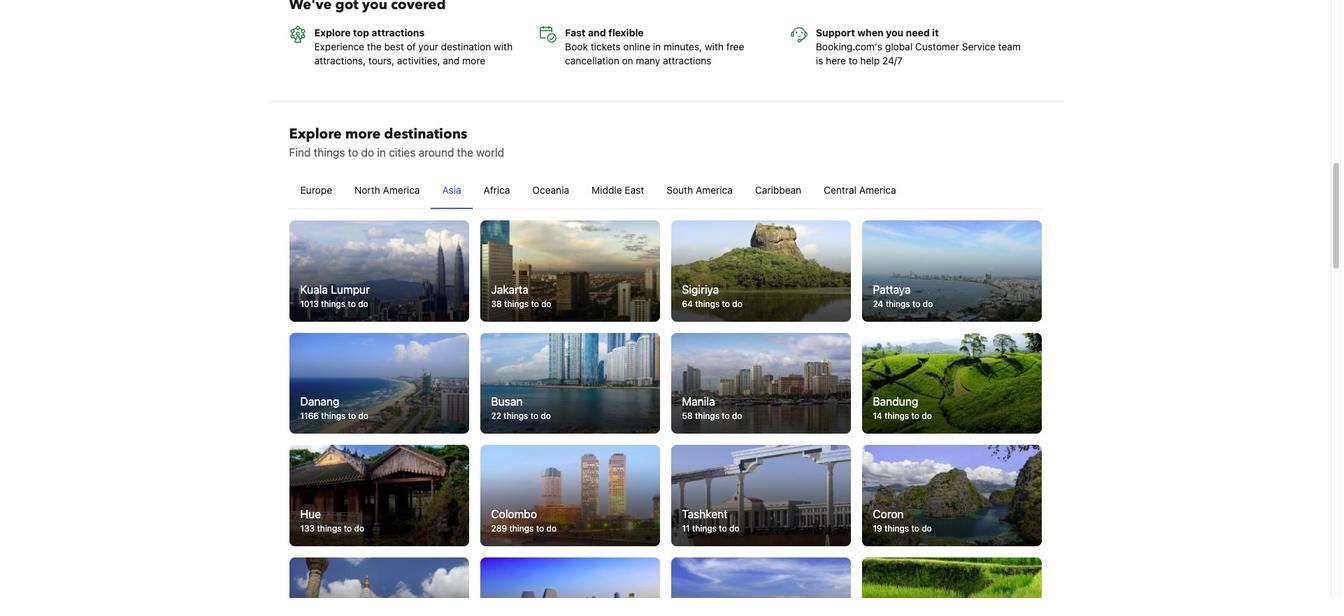 Task type: locate. For each thing, give the bounding box(es) containing it.
1 horizontal spatial more
[[462, 55, 485, 67]]

do inside 'busan 22 things to do'
[[541, 411, 551, 421]]

to right 58
[[722, 411, 730, 421]]

america right north
[[383, 184, 420, 196]]

0 vertical spatial the
[[367, 41, 382, 53]]

to inside colombo 289 things to do
[[536, 523, 544, 534]]

things down sigiriya
[[695, 299, 720, 309]]

to down lumpur
[[348, 299, 356, 309]]

tickets
[[591, 41, 621, 53]]

1 with from the left
[[494, 41, 513, 53]]

do inside sigiriya 64 things to do
[[733, 299, 743, 309]]

things inside 'pattaya 24 things to do'
[[886, 299, 910, 309]]

tab list containing europe
[[289, 172, 1042, 210]]

busan image
[[480, 333, 660, 434]]

cities
[[389, 146, 416, 159]]

things down tashkent at the right bottom of page
[[692, 523, 717, 534]]

in
[[653, 41, 661, 53], [377, 146, 386, 159]]

do for busan
[[541, 411, 551, 421]]

hue image
[[289, 445, 469, 546]]

to right 24
[[913, 299, 921, 309]]

to inside kuala lumpur 1013 things to do
[[348, 299, 356, 309]]

to down tashkent at the right bottom of page
[[719, 523, 727, 534]]

do
[[361, 146, 374, 159], [358, 299, 368, 309], [541, 299, 552, 309], [733, 299, 743, 309], [923, 299, 933, 309], [358, 411, 368, 421], [541, 411, 551, 421], [732, 411, 742, 421], [922, 411, 932, 421], [354, 523, 364, 534], [547, 523, 557, 534], [730, 523, 740, 534], [922, 523, 932, 534]]

attractions
[[372, 27, 425, 39], [663, 55, 712, 67]]

to inside hue 133 things to do
[[344, 523, 352, 534]]

to inside support when you need it booking.com's global customer service team is here to help 24/7
[[849, 55, 858, 67]]

do for colombo
[[547, 523, 557, 534]]

do inside colombo 289 things to do
[[547, 523, 557, 534]]

attractions up best
[[372, 27, 425, 39]]

to for colombo
[[536, 523, 544, 534]]

to
[[849, 55, 858, 67], [348, 146, 358, 159], [348, 299, 356, 309], [531, 299, 539, 309], [722, 299, 730, 309], [913, 299, 921, 309], [348, 411, 356, 421], [531, 411, 539, 421], [722, 411, 730, 421], [912, 411, 920, 421], [344, 523, 352, 534], [536, 523, 544, 534], [719, 523, 727, 534], [912, 523, 920, 534]]

explore up find
[[289, 125, 342, 144]]

to inside 'pattaya 24 things to do'
[[913, 299, 921, 309]]

more up north
[[345, 125, 381, 144]]

team
[[999, 41, 1021, 53]]

do inside coron 19 things to do
[[922, 523, 932, 534]]

colombo
[[491, 508, 537, 520]]

here
[[826, 55, 846, 67]]

colombo 289 things to do
[[491, 508, 557, 534]]

africa button
[[473, 172, 521, 209]]

0 horizontal spatial attractions
[[372, 27, 425, 39]]

colombo image
[[480, 445, 660, 546]]

tashkent image
[[671, 445, 851, 546]]

things inside colombo 289 things to do
[[509, 523, 534, 534]]

top
[[353, 27, 369, 39]]

explore inside explore more destinations find things to do in cities around the world
[[289, 125, 342, 144]]

coron
[[873, 508, 904, 520]]

do right 14
[[922, 411, 932, 421]]

0 vertical spatial and
[[588, 27, 606, 39]]

do inside hue 133 things to do
[[354, 523, 364, 534]]

0 horizontal spatial more
[[345, 125, 381, 144]]

asia button
[[431, 172, 473, 209]]

destination
[[441, 41, 491, 53]]

0 vertical spatial attractions
[[372, 27, 425, 39]]

0 vertical spatial more
[[462, 55, 485, 67]]

things inside bandung 14 things to do
[[885, 411, 909, 421]]

with inside 'fast and flexible book tickets online in minutes, with free cancellation on many attractions'
[[705, 41, 724, 53]]

to down booking.com's
[[849, 55, 858, 67]]

to inside danang 1166 things to do
[[348, 411, 356, 421]]

america inside button
[[696, 184, 733, 196]]

attractions,
[[314, 55, 366, 67]]

things down manila
[[695, 411, 720, 421]]

to for manila
[[722, 411, 730, 421]]

things down danang
[[321, 411, 346, 421]]

jakarta 38 things to do
[[491, 283, 552, 309]]

do for bandung
[[922, 411, 932, 421]]

do right 22
[[541, 411, 551, 421]]

things down bandung on the right bottom
[[885, 411, 909, 421]]

things right find
[[314, 146, 345, 159]]

fast and flexible book tickets online in minutes, with free cancellation on many attractions
[[565, 27, 744, 67]]

1 vertical spatial attractions
[[663, 55, 712, 67]]

38
[[491, 299, 502, 309]]

with right destination
[[494, 41, 513, 53]]

things inside hue 133 things to do
[[317, 523, 342, 534]]

the left world
[[457, 146, 473, 159]]

the
[[367, 41, 382, 53], [457, 146, 473, 159]]

2 with from the left
[[705, 41, 724, 53]]

you
[[886, 27, 904, 39]]

things down lumpur
[[321, 299, 346, 309]]

things
[[314, 146, 345, 159], [321, 299, 346, 309], [504, 299, 529, 309], [695, 299, 720, 309], [886, 299, 910, 309], [321, 411, 346, 421], [504, 411, 528, 421], [695, 411, 720, 421], [885, 411, 909, 421], [317, 523, 342, 534], [509, 523, 534, 534], [692, 523, 717, 534], [885, 523, 909, 534]]

to down colombo
[[536, 523, 544, 534]]

with
[[494, 41, 513, 53], [705, 41, 724, 53]]

1 horizontal spatial the
[[457, 146, 473, 159]]

south
[[667, 184, 693, 196]]

to inside coron 19 things to do
[[912, 523, 920, 534]]

0 horizontal spatial america
[[383, 184, 420, 196]]

to for tashkent
[[719, 523, 727, 534]]

anuradhapura image
[[289, 558, 469, 598]]

and inside explore top attractions experience the best of your destination with attractions, tours, activities, and more
[[443, 55, 460, 67]]

do right 24
[[923, 299, 933, 309]]

do right 64
[[733, 299, 743, 309]]

to inside sigiriya 64 things to do
[[722, 299, 730, 309]]

things inside danang 1166 things to do
[[321, 411, 346, 421]]

of
[[407, 41, 416, 53]]

do inside jakarta 38 things to do
[[541, 299, 552, 309]]

bandung image
[[862, 333, 1042, 434]]

things for busan
[[504, 411, 528, 421]]

to right 22
[[531, 411, 539, 421]]

coron image
[[862, 445, 1042, 546]]

do inside manila 58 things to do
[[732, 411, 742, 421]]

pattaya image
[[862, 220, 1042, 322]]

in inside explore more destinations find things to do in cities around the world
[[377, 146, 386, 159]]

things inside tashkent 11 things to do
[[692, 523, 717, 534]]

to for coron
[[912, 523, 920, 534]]

to down bandung on the right bottom
[[912, 411, 920, 421]]

do for tashkent
[[730, 523, 740, 534]]

things for tashkent
[[692, 523, 717, 534]]

attractions down minutes,
[[663, 55, 712, 67]]

1 vertical spatial in
[[377, 146, 386, 159]]

to inside bandung 14 things to do
[[912, 411, 920, 421]]

with left the 'free'
[[705, 41, 724, 53]]

do inside tashkent 11 things to do
[[730, 523, 740, 534]]

1166
[[300, 411, 319, 421]]

in up many
[[653, 41, 661, 53]]

in left cities
[[377, 146, 386, 159]]

around
[[419, 146, 454, 159]]

global
[[885, 41, 913, 53]]

things inside jakarta 38 things to do
[[504, 299, 529, 309]]

to right 133
[[344, 523, 352, 534]]

middle east
[[592, 184, 644, 196]]

do for pattaya
[[923, 299, 933, 309]]

with inside explore top attractions experience the best of your destination with attractions, tours, activities, and more
[[494, 41, 513, 53]]

on
[[622, 55, 633, 67]]

things inside coron 19 things to do
[[885, 523, 909, 534]]

to right 64
[[722, 299, 730, 309]]

sigiriya 64 things to do
[[682, 283, 743, 309]]

1 vertical spatial and
[[443, 55, 460, 67]]

do inside bandung 14 things to do
[[922, 411, 932, 421]]

explore inside explore top attractions experience the best of your destination with attractions, tours, activities, and more
[[314, 27, 351, 39]]

3 america from the left
[[859, 184, 896, 196]]

sigiriya
[[682, 283, 719, 296]]

things inside 'busan 22 things to do'
[[504, 411, 528, 421]]

hue 133 things to do
[[300, 508, 364, 534]]

africa
[[484, 184, 510, 196]]

0 horizontal spatial with
[[494, 41, 513, 53]]

to inside tashkent 11 things to do
[[719, 523, 727, 534]]

1 horizontal spatial attractions
[[663, 55, 712, 67]]

to inside 'busan 22 things to do'
[[531, 411, 539, 421]]

1 vertical spatial the
[[457, 146, 473, 159]]

things inside sigiriya 64 things to do
[[695, 299, 720, 309]]

things down busan
[[504, 411, 528, 421]]

to inside manila 58 things to do
[[722, 411, 730, 421]]

attractions inside 'fast and flexible book tickets online in minutes, with free cancellation on many attractions'
[[663, 55, 712, 67]]

do down lumpur
[[358, 299, 368, 309]]

america for south america
[[696, 184, 733, 196]]

0 horizontal spatial in
[[377, 146, 386, 159]]

america for north america
[[383, 184, 420, 196]]

book
[[565, 41, 588, 53]]

america right the south
[[696, 184, 733, 196]]

1 horizontal spatial america
[[696, 184, 733, 196]]

133
[[300, 523, 315, 534]]

europe
[[300, 184, 332, 196]]

do right 133
[[354, 523, 364, 534]]

support when you need it booking.com's global customer service team is here to help 24/7
[[816, 27, 1021, 67]]

america for central america
[[859, 184, 896, 196]]

0 horizontal spatial the
[[367, 41, 382, 53]]

best
[[384, 41, 404, 53]]

do right the 11
[[730, 523, 740, 534]]

tashkent 11 things to do
[[682, 508, 740, 534]]

and down destination
[[443, 55, 460, 67]]

america right central
[[859, 184, 896, 196]]

0 horizontal spatial and
[[443, 55, 460, 67]]

things right 133
[[317, 523, 342, 534]]

do left cities
[[361, 146, 374, 159]]

the up tours,
[[367, 41, 382, 53]]

1 vertical spatial explore
[[289, 125, 342, 144]]

19
[[873, 523, 882, 534]]

north america button
[[343, 172, 431, 209]]

1 america from the left
[[383, 184, 420, 196]]

things for jakarta
[[504, 299, 529, 309]]

central america
[[824, 184, 896, 196]]

to right 19
[[912, 523, 920, 534]]

things down pattaya
[[886, 299, 910, 309]]

explore up experience
[[314, 27, 351, 39]]

to right 1166
[[348, 411, 356, 421]]

do inside 'pattaya 24 things to do'
[[923, 299, 933, 309]]

do inside danang 1166 things to do
[[358, 411, 368, 421]]

1 horizontal spatial in
[[653, 41, 661, 53]]

0 vertical spatial in
[[653, 41, 661, 53]]

tashkent
[[682, 508, 728, 520]]

asia
[[442, 184, 461, 196]]

and up the tickets on the left top of page
[[588, 27, 606, 39]]

do right 1166
[[358, 411, 368, 421]]

more down destination
[[462, 55, 485, 67]]

things down jakarta
[[504, 299, 529, 309]]

things for bandung
[[885, 411, 909, 421]]

1 horizontal spatial with
[[705, 41, 724, 53]]

jakarta
[[491, 283, 529, 296]]

world
[[476, 146, 504, 159]]

0 vertical spatial explore
[[314, 27, 351, 39]]

things down colombo
[[509, 523, 534, 534]]

tab list
[[289, 172, 1042, 210]]

oceania button
[[521, 172, 581, 209]]

things down coron
[[885, 523, 909, 534]]

do for danang
[[358, 411, 368, 421]]

find
[[289, 146, 311, 159]]

and
[[588, 27, 606, 39], [443, 55, 460, 67]]

2 america from the left
[[696, 184, 733, 196]]

1 horizontal spatial and
[[588, 27, 606, 39]]

do right 289 on the bottom left of page
[[547, 523, 557, 534]]

do right 58
[[732, 411, 742, 421]]

bandung 14 things to do
[[873, 396, 932, 421]]

do inside kuala lumpur 1013 things to do
[[358, 299, 368, 309]]

things for sigiriya
[[695, 299, 720, 309]]

to inside jakarta 38 things to do
[[531, 299, 539, 309]]

more
[[462, 55, 485, 67], [345, 125, 381, 144]]

2 horizontal spatial america
[[859, 184, 896, 196]]

64
[[682, 299, 693, 309]]

to up north
[[348, 146, 358, 159]]

do right 38
[[541, 299, 552, 309]]

1 vertical spatial more
[[345, 125, 381, 144]]

do right 19
[[922, 523, 932, 534]]

to right 38
[[531, 299, 539, 309]]

explore for explore top attractions
[[314, 27, 351, 39]]

more inside explore top attractions experience the best of your destination with attractions, tours, activities, and more
[[462, 55, 485, 67]]

things inside manila 58 things to do
[[695, 411, 720, 421]]



Task type: vqa. For each thing, say whether or not it's contained in the screenshot.


Task type: describe. For each thing, give the bounding box(es) containing it.
do for sigiriya
[[733, 299, 743, 309]]

do for hue
[[354, 523, 364, 534]]

online
[[623, 41, 651, 53]]

58
[[682, 411, 693, 421]]

things for coron
[[885, 523, 909, 534]]

activities,
[[397, 55, 440, 67]]

explore for explore more destinations
[[289, 125, 342, 144]]

in inside 'fast and flexible book tickets online in minutes, with free cancellation on many attractions'
[[653, 41, 661, 53]]

booking.com's
[[816, 41, 883, 53]]

do inside explore more destinations find things to do in cities around the world
[[361, 146, 374, 159]]

service
[[962, 41, 996, 53]]

to for hue
[[344, 523, 352, 534]]

kuala
[[300, 283, 328, 296]]

manila
[[682, 396, 715, 408]]

free
[[727, 41, 744, 53]]

things for danang
[[321, 411, 346, 421]]

kuala lumpur 1013 things to do
[[300, 283, 370, 309]]

tours,
[[369, 55, 395, 67]]

do for manila
[[732, 411, 742, 421]]

need
[[906, 27, 930, 39]]

coron 19 things to do
[[873, 508, 932, 534]]

south america
[[667, 184, 733, 196]]

busan
[[491, 396, 523, 408]]

caribbean
[[755, 184, 802, 196]]

things inside kuala lumpur 1013 things to do
[[321, 299, 346, 309]]

when
[[858, 27, 884, 39]]

things for pattaya
[[886, 299, 910, 309]]

pattaya
[[873, 283, 911, 296]]

sigiriya image
[[671, 220, 851, 322]]

explore top attractions experience the best of your destination with attractions, tours, activities, and more
[[314, 27, 513, 67]]

danang image
[[289, 333, 469, 434]]

is
[[816, 55, 823, 67]]

customer
[[915, 41, 960, 53]]

europe button
[[289, 172, 343, 209]]

11
[[682, 523, 690, 534]]

the inside explore more destinations find things to do in cities around the world
[[457, 146, 473, 159]]

to for danang
[[348, 411, 356, 421]]

kuala lumpur image
[[289, 220, 469, 322]]

flexible
[[609, 27, 644, 39]]

14
[[873, 411, 883, 421]]

your
[[419, 41, 438, 53]]

24/7
[[883, 55, 903, 67]]

things inside explore more destinations find things to do in cities around the world
[[314, 146, 345, 159]]

manila image
[[671, 333, 851, 434]]

central america button
[[813, 172, 908, 209]]

1013
[[300, 299, 319, 309]]

to for sigiriya
[[722, 299, 730, 309]]

east
[[625, 184, 644, 196]]

bandung
[[873, 396, 919, 408]]

middle east button
[[581, 172, 656, 209]]

experience
[[314, 41, 364, 53]]

lumpur
[[331, 283, 370, 296]]

middle
[[592, 184, 622, 196]]

oceania
[[533, 184, 569, 196]]

singapore image
[[480, 558, 660, 598]]

289
[[491, 523, 507, 534]]

cala an image
[[671, 558, 851, 598]]

things for hue
[[317, 523, 342, 534]]

manila 58 things to do
[[682, 396, 742, 421]]

jakarta image
[[480, 220, 660, 322]]

things for manila
[[695, 411, 720, 421]]

destinations
[[384, 125, 468, 144]]

south america button
[[656, 172, 744, 209]]

fast
[[565, 27, 586, 39]]

to for bandung
[[912, 411, 920, 421]]

caribbean button
[[744, 172, 813, 209]]

do for coron
[[922, 523, 932, 534]]

lombok image
[[862, 558, 1042, 598]]

busan 22 things to do
[[491, 396, 551, 421]]

to for jakarta
[[531, 299, 539, 309]]

cancellation
[[565, 55, 619, 67]]

and inside 'fast and flexible book tickets online in minutes, with free cancellation on many attractions'
[[588, 27, 606, 39]]

central
[[824, 184, 857, 196]]

many
[[636, 55, 660, 67]]

explore more destinations find things to do in cities around the world
[[289, 125, 504, 159]]

to inside explore more destinations find things to do in cities around the world
[[348, 146, 358, 159]]

more inside explore more destinations find things to do in cities around the world
[[345, 125, 381, 144]]

to for pattaya
[[913, 299, 921, 309]]

help
[[861, 55, 880, 67]]

danang 1166 things to do
[[300, 396, 368, 421]]

24
[[873, 299, 884, 309]]

hue
[[300, 508, 321, 520]]

it
[[932, 27, 939, 39]]

do for jakarta
[[541, 299, 552, 309]]

minutes,
[[664, 41, 702, 53]]

danang
[[300, 396, 339, 408]]

north
[[355, 184, 380, 196]]

to for busan
[[531, 411, 539, 421]]

north america
[[355, 184, 420, 196]]

the inside explore top attractions experience the best of your destination with attractions, tours, activities, and more
[[367, 41, 382, 53]]

attractions inside explore top attractions experience the best of your destination with attractions, tours, activities, and more
[[372, 27, 425, 39]]

support
[[816, 27, 855, 39]]

pattaya 24 things to do
[[873, 283, 933, 309]]

22
[[491, 411, 501, 421]]

things for colombo
[[509, 523, 534, 534]]



